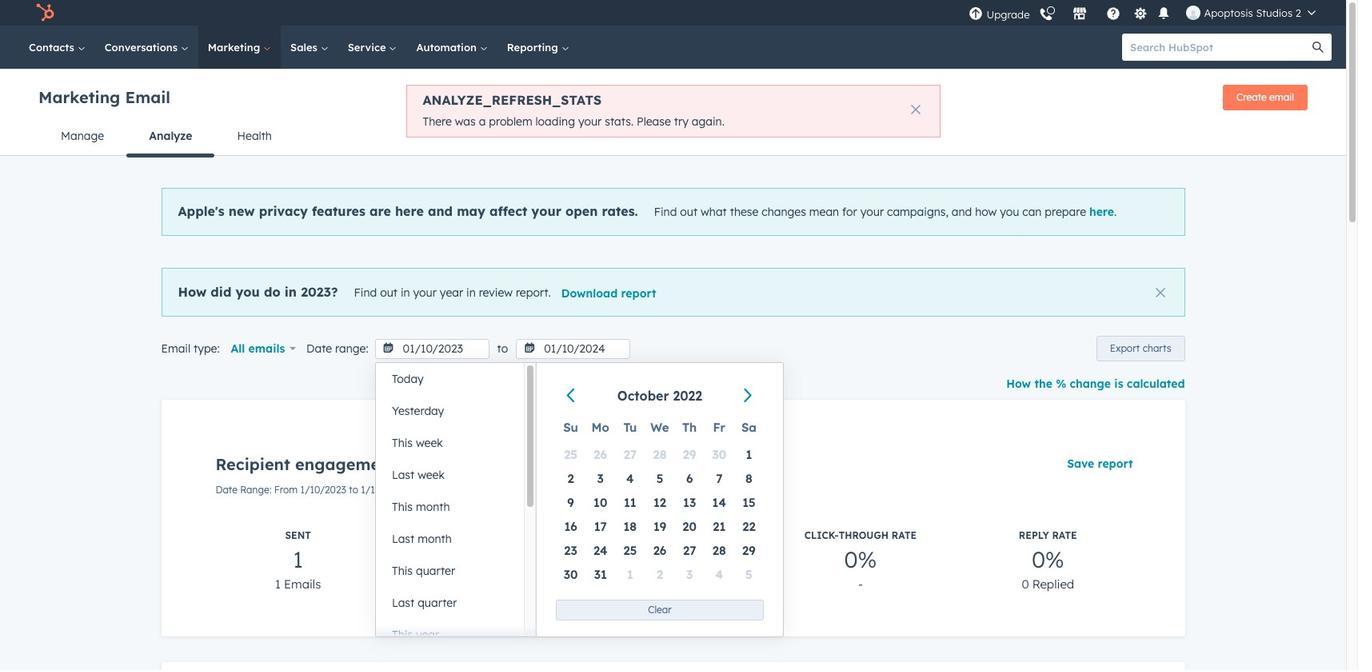 Task type: describe. For each thing, give the bounding box(es) containing it.
1 vertical spatial 29
[[742, 543, 756, 558]]

23
[[564, 543, 577, 558]]

new
[[229, 203, 255, 219]]

last month
[[392, 532, 452, 546]]

close image for analyze_refresh_stats
[[911, 105, 920, 114]]

report for find out in your year in review report.
[[621, 286, 656, 301]]

help button
[[1100, 4, 1127, 22]]

download report
[[561, 286, 656, 301]]

apple's new privacy features are here and may affect your open rates.
[[178, 203, 638, 219]]

menu containing apoptosis studios 2
[[967, 0, 1327, 26]]

0 horizontal spatial here
[[395, 203, 424, 219]]

email type:
[[161, 342, 220, 356]]

5 for the "5" menu item to the left
[[656, 471, 663, 486]]

service link
[[338, 26, 407, 69]]

today button
[[376, 363, 524, 395]]

year inside button
[[416, 628, 439, 642]]

create
[[1237, 91, 1267, 103]]

13
[[683, 495, 696, 510]]

MM/DD/YYYY text field
[[375, 339, 489, 359]]

this week button
[[376, 427, 524, 459]]

rate for reply rate 0% 0 replied
[[1052, 530, 1077, 542]]

0 horizontal spatial 28 menu item
[[645, 443, 675, 467]]

reply
[[1019, 530, 1049, 542]]

1 horizontal spatial 2
[[657, 567, 663, 582]]

13 menu item
[[675, 491, 704, 515]]

quarter for last quarter
[[418, 596, 457, 610]]

0 horizontal spatial 27 menu item
[[615, 443, 645, 467]]

is
[[1115, 377, 1123, 391]]

loading
[[536, 114, 575, 129]]

MM/DD/YYYY text field
[[516, 339, 631, 359]]

0 vertical spatial 1 menu item
[[734, 443, 764, 467]]

charts
[[1143, 342, 1171, 354]]

quarter for this quarter
[[416, 564, 455, 578]]

do
[[264, 284, 280, 300]]

features
[[312, 203, 365, 219]]

last quarter
[[392, 596, 457, 610]]

0 horizontal spatial 25
[[564, 447, 578, 462]]

1 vertical spatial 30 menu item
[[556, 563, 586, 587]]

0 vertical spatial 3 menu item
[[586, 467, 615, 491]]

21 menu item
[[704, 515, 734, 539]]

we
[[651, 420, 669, 435]]

rate for open rate
[[488, 530, 514, 542]]

report for recipient engagement
[[1098, 457, 1133, 471]]

please
[[637, 114, 671, 129]]

20
[[683, 519, 697, 534]]

settings image
[[1133, 7, 1148, 21]]

16
[[564, 519, 577, 534]]

month for this month
[[416, 500, 450, 514]]

11
[[624, 495, 636, 510]]

click-through rate 0% -
[[804, 530, 917, 592]]

find for find out what these changes mean for your campaigns, and how you can prepare here .
[[654, 205, 677, 219]]

clear
[[648, 604, 672, 616]]

12
[[653, 495, 666, 510]]

analyze_refresh_stats alert
[[406, 85, 940, 137]]

last quarter button
[[376, 587, 524, 619]]

are
[[370, 203, 391, 219]]

search button
[[1305, 34, 1332, 61]]

14 menu item
[[704, 491, 734, 515]]

0 horizontal spatial in
[[285, 284, 297, 300]]

27 for 27 menu item to the left
[[624, 447, 637, 462]]

1 vertical spatial 28
[[713, 543, 726, 558]]

%
[[1056, 377, 1066, 391]]

range
[[240, 484, 269, 496]]

last for last month
[[392, 532, 415, 546]]

close image for how did you do in 2023?
[[1155, 288, 1165, 298]]

search image
[[1313, 42, 1324, 53]]

1 horizontal spatial and
[[952, 205, 972, 219]]

apoptosis
[[1204, 6, 1253, 19]]

9
[[567, 495, 574, 510]]

sent
[[285, 530, 311, 542]]

may
[[457, 203, 485, 219]]

0% for 0 replied
[[1032, 546, 1064, 574]]

save
[[1067, 457, 1095, 471]]

0 vertical spatial you
[[1000, 205, 1019, 219]]

last week button
[[376, 459, 524, 491]]

previous month image
[[563, 387, 581, 406]]

this for this month
[[392, 500, 413, 514]]

range:
[[335, 342, 368, 356]]

yesterday button
[[376, 395, 524, 427]]

export charts
[[1110, 342, 1171, 354]]

1 vertical spatial 25
[[623, 543, 637, 558]]

how did you do in 2023? alert
[[161, 268, 1185, 317]]

11 menu item
[[615, 491, 645, 515]]

tu
[[623, 420, 637, 435]]

this month button
[[376, 491, 524, 523]]

how for how did you do in 2023?
[[178, 284, 207, 300]]

1 horizontal spatial 27 menu item
[[675, 539, 704, 563]]

22 menu item
[[734, 515, 764, 539]]

automation link
[[407, 26, 497, 69]]

notifications image
[[1157, 7, 1171, 21]]

3 for 3 menu item to the top
[[597, 471, 604, 486]]

:
[[269, 484, 272, 496]]

0 horizontal spatial 28
[[653, 447, 667, 462]]

settings link
[[1131, 4, 1151, 21]]

0 horizontal spatial 25 menu item
[[556, 443, 586, 467]]

26 for top 26 menu item
[[594, 447, 607, 462]]

17
[[594, 519, 607, 534]]

export charts button
[[1096, 336, 1185, 362]]

open
[[458, 530, 485, 542]]

emails inside popup button
[[248, 342, 285, 356]]

31 menu item
[[586, 563, 615, 587]]

this year button
[[376, 619, 524, 651]]

did
[[211, 284, 231, 300]]

this quarter button
[[376, 555, 524, 587]]

0 vertical spatial 29 menu item
[[675, 443, 704, 467]]

click-
[[804, 530, 839, 542]]

emails inside sent 1 1 emails
[[284, 577, 321, 592]]

clicked
[[658, 577, 699, 592]]

conversations link
[[95, 26, 198, 69]]

apoptosis studios 2
[[1204, 6, 1301, 19]]

0 horizontal spatial 4 menu item
[[615, 467, 645, 491]]

1 vertical spatial 26 menu item
[[645, 539, 675, 563]]

analyze_refresh_stats there was a problem loading your stats. please try again.
[[423, 92, 725, 129]]

23 menu item
[[556, 539, 586, 563]]

last week
[[392, 468, 445, 482]]

1 vertical spatial 29 menu item
[[734, 539, 764, 563]]

3 for bottom 3 menu item
[[686, 567, 693, 582]]

recipient
[[216, 454, 290, 474]]

1 vertical spatial 25 menu item
[[615, 539, 645, 563]]

date range:
[[306, 342, 368, 356]]

1 horizontal spatial in
[[401, 286, 410, 300]]

2 inside 'popup button'
[[1296, 6, 1301, 19]]

apple's
[[178, 203, 225, 219]]

engagement
[[295, 454, 396, 474]]

1 vertical spatial email
[[161, 342, 190, 356]]

try
[[674, 114, 689, 129]]

date for date range:
[[306, 342, 332, 356]]

1 horizontal spatial here
[[1089, 205, 1114, 219]]

19 menu item
[[645, 515, 675, 539]]

8 menu item
[[734, 467, 764, 491]]

analyze
[[149, 129, 192, 143]]

5 for the bottom the "5" menu item
[[746, 567, 753, 582]]

9 menu item
[[556, 491, 586, 515]]

7 menu item
[[704, 467, 734, 491]]

0 for 0 clicked
[[647, 577, 655, 592]]

marketing email banner
[[38, 80, 1308, 117]]

1 horizontal spatial 30 menu item
[[704, 443, 734, 467]]

this month
[[392, 500, 450, 514]]

month for last month
[[418, 532, 452, 546]]

change
[[1070, 377, 1111, 391]]

how the % change is calculated button
[[1006, 374, 1185, 394]]

open
[[566, 203, 598, 219]]

1 vertical spatial 5 menu item
[[734, 563, 764, 587]]

health button
[[215, 117, 294, 155]]

31
[[594, 567, 607, 582]]

marketing for marketing
[[208, 41, 263, 54]]

save report button
[[1057, 448, 1143, 480]]

100%
[[457, 546, 514, 574]]

problem
[[489, 114, 532, 129]]

marketing email
[[38, 87, 170, 107]]

hubspot link
[[26, 3, 67, 22]]

0% inside click-through rate 0% -
[[844, 546, 877, 574]]

reporting
[[507, 41, 561, 54]]

all emails button
[[226, 333, 297, 365]]

there
[[423, 114, 452, 129]]

click
[[644, 530, 675, 542]]

0 vertical spatial to
[[497, 342, 508, 356]]



Task type: vqa. For each thing, say whether or not it's contained in the screenshot.
Reply
yes



Task type: locate. For each thing, give the bounding box(es) containing it.
in up mm/dd/yyyy text box
[[401, 286, 410, 300]]

0 vertical spatial how
[[178, 284, 207, 300]]

1/10/2024
[[361, 484, 408, 496]]

this for this week
[[392, 436, 413, 450]]

rates.
[[602, 203, 638, 219]]

1 vertical spatial emails
[[284, 577, 321, 592]]

and left the may
[[428, 203, 453, 219]]

quarter inside this quarter button
[[416, 564, 455, 578]]

calling button
[[1033, 1, 1060, 24]]

conversations
[[105, 41, 181, 54]]

how
[[178, 284, 207, 300], [1006, 377, 1031, 391]]

this down 1/10/2024
[[392, 500, 413, 514]]

find out in your year in review report.
[[354, 286, 551, 300]]

29 menu item
[[675, 443, 704, 467], [734, 539, 764, 563]]

26
[[594, 447, 607, 462], [653, 543, 667, 558]]

5 up 12
[[656, 471, 663, 486]]

0 horizontal spatial 5
[[656, 471, 663, 486]]

your right for
[[860, 205, 884, 219]]

email inside banner
[[125, 87, 170, 107]]

last down this month
[[392, 532, 415, 546]]

0 horizontal spatial 3
[[597, 471, 604, 486]]

manage button
[[38, 117, 126, 155]]

calculated
[[1127, 377, 1185, 391]]

date range : from 1/10/2023 to 1/10/2024
[[216, 484, 408, 496]]

24 menu item
[[586, 539, 615, 563]]

2 0 from the left
[[1022, 577, 1029, 592]]

close image inside how did you do in 2023? alert
[[1155, 288, 1165, 298]]

0 vertical spatial 25 menu item
[[556, 443, 586, 467]]

1 vertical spatial how
[[1006, 377, 1031, 391]]

0 vertical spatial 26
[[594, 447, 607, 462]]

you inside alert
[[236, 284, 260, 300]]

1 horizontal spatial 25 menu item
[[615, 539, 645, 563]]

22
[[742, 519, 756, 534]]

quarter down this quarter button
[[418, 596, 457, 610]]

4 menu item
[[615, 467, 645, 491], [704, 563, 734, 587]]

17 menu item
[[586, 515, 615, 539]]

how left the
[[1006, 377, 1031, 391]]

0 horizontal spatial 30 menu item
[[556, 563, 586, 587]]

0 left replied
[[1022, 577, 1029, 592]]

close image
[[911, 105, 920, 114], [1155, 288, 1165, 298]]

0 vertical spatial 26 menu item
[[586, 443, 615, 467]]

marketplaces image
[[1073, 7, 1087, 22]]

calling image
[[1039, 8, 1054, 22]]

2 right studios
[[1296, 6, 1301, 19]]

0 horizontal spatial 5 menu item
[[645, 467, 675, 491]]

27 down 20 menu item
[[683, 543, 696, 558]]

email up analyze
[[125, 87, 170, 107]]

month up this quarter
[[418, 532, 452, 546]]

1 this from the top
[[392, 436, 413, 450]]

hubspot image
[[35, 3, 54, 22]]

here right prepare
[[1089, 205, 1114, 219]]

3 menu item
[[586, 467, 615, 491], [675, 563, 704, 587]]

here link
[[1089, 205, 1114, 219]]

1 horizontal spatial find
[[654, 205, 677, 219]]

1 vertical spatial 2
[[567, 471, 574, 486]]

this for this quarter
[[392, 564, 413, 578]]

0 horizontal spatial 26 menu item
[[586, 443, 615, 467]]

contacts link
[[19, 26, 95, 69]]

0 vertical spatial year
[[440, 286, 463, 300]]

what
[[701, 205, 727, 219]]

0 vertical spatial 28
[[653, 447, 667, 462]]

25 down "18" menu item
[[623, 543, 637, 558]]

email left type:
[[161, 342, 190, 356]]

2 vertical spatial last
[[392, 596, 415, 610]]

last for last quarter
[[392, 596, 415, 610]]

0 horizontal spatial 0%
[[657, 546, 689, 574]]

you left can
[[1000, 205, 1019, 219]]

2 menu item up clear in the bottom left of the page
[[645, 563, 675, 587]]

how the % change is calculated
[[1006, 377, 1185, 391]]

0 horizontal spatial find
[[354, 286, 377, 300]]

30 up 7
[[712, 447, 726, 462]]

1 vertical spatial you
[[236, 284, 260, 300]]

30 for the right 30 menu item
[[712, 447, 726, 462]]

month inside "button"
[[416, 500, 450, 514]]

rate for click rate 0% 0 clicked
[[678, 530, 703, 542]]

date left range:
[[306, 342, 332, 356]]

0 vertical spatial 25
[[564, 447, 578, 462]]

this down last month
[[392, 564, 413, 578]]

1 menu item right 31
[[615, 563, 645, 587]]

out left what
[[680, 205, 698, 219]]

0% for 0 clicked
[[657, 546, 689, 574]]

0% up replied
[[1032, 546, 1064, 574]]

30 down 23 menu item
[[564, 567, 578, 582]]

here right are
[[395, 203, 424, 219]]

0 up clear in the bottom left of the page
[[647, 577, 655, 592]]

in right do in the left of the page
[[285, 284, 297, 300]]

emails right all
[[248, 342, 285, 356]]

1 horizontal spatial 4
[[716, 567, 723, 582]]

upgrade image
[[969, 7, 983, 21]]

notifications button
[[1154, 4, 1174, 21]]

1 vertical spatial close image
[[1155, 288, 1165, 298]]

3 menu item up 10
[[586, 467, 615, 491]]

1 vertical spatial last
[[392, 532, 415, 546]]

1 horizontal spatial close image
[[1155, 288, 1165, 298]]

your left open
[[531, 203, 561, 219]]

4 up 11
[[626, 471, 634, 486]]

26 for bottom 26 menu item
[[653, 543, 667, 558]]

20 menu item
[[675, 515, 704, 539]]

out for what
[[680, 205, 698, 219]]

week up the last week
[[416, 436, 443, 450]]

19
[[653, 519, 666, 534]]

clear button
[[556, 600, 764, 621]]

2022
[[673, 388, 702, 404]]

rate inside click-through rate 0% -
[[892, 530, 917, 542]]

27 menu item down tu
[[615, 443, 645, 467]]

from
[[274, 484, 298, 496]]

2 menu item
[[556, 467, 586, 491], [645, 563, 675, 587]]

0 vertical spatial week
[[416, 436, 443, 450]]

0 vertical spatial out
[[680, 205, 698, 219]]

16 menu item
[[556, 515, 586, 539]]

29 menu item up 6
[[675, 443, 704, 467]]

sent 1 1 emails
[[275, 530, 321, 592]]

26 menu item down 19
[[645, 539, 675, 563]]

emails
[[248, 342, 285, 356], [284, 577, 321, 592]]

email
[[1270, 91, 1294, 103]]

18 menu item
[[615, 515, 645, 539]]

1 horizontal spatial you
[[1000, 205, 1019, 219]]

1 vertical spatial 27 menu item
[[675, 539, 704, 563]]

create email button
[[1223, 85, 1308, 110]]

1 horizontal spatial 5 menu item
[[734, 563, 764, 587]]

1 horizontal spatial 28 menu item
[[704, 539, 734, 563]]

10
[[594, 495, 607, 510]]

week up this month
[[418, 468, 445, 482]]

and left how
[[952, 205, 972, 219]]

week
[[416, 436, 443, 450], [418, 468, 445, 482]]

2 this from the top
[[392, 500, 413, 514]]

0% inside "reply rate 0% 0 replied"
[[1032, 546, 1064, 574]]

1 vertical spatial 2 menu item
[[645, 563, 675, 587]]

26 down mo
[[594, 447, 607, 462]]

this inside this year button
[[392, 628, 413, 642]]

0 horizontal spatial 29
[[683, 447, 696, 462]]

27 menu item down 20
[[675, 539, 704, 563]]

5 menu item down 22 menu item
[[734, 563, 764, 587]]

26 menu item
[[586, 443, 615, 467], [645, 539, 675, 563]]

fr
[[713, 420, 725, 435]]

0% inside click rate 0% 0 clicked
[[657, 546, 689, 574]]

navigation containing manage
[[38, 117, 1308, 157]]

5 down 22 menu item
[[746, 567, 753, 582]]

marketing left sales
[[208, 41, 263, 54]]

all emails
[[231, 342, 285, 356]]

.
[[1114, 205, 1117, 219]]

this week
[[392, 436, 443, 450]]

2 up clear in the bottom left of the page
[[657, 567, 663, 582]]

you left do in the left of the page
[[236, 284, 260, 300]]

this for this year
[[392, 628, 413, 642]]

5
[[656, 471, 663, 486], [746, 567, 753, 582]]

28 menu item down 21
[[704, 539, 734, 563]]

last for last week
[[392, 468, 415, 482]]

1 horizontal spatial date
[[306, 342, 332, 356]]

25 down su
[[564, 447, 578, 462]]

this inside this month "button"
[[392, 500, 413, 514]]

last up the this year
[[392, 596, 415, 610]]

report
[[621, 286, 656, 301], [1098, 457, 1133, 471]]

in left the review
[[466, 286, 476, 300]]

this down the yesterday
[[392, 436, 413, 450]]

manage
[[61, 129, 104, 143]]

1 menu item
[[734, 443, 764, 467], [615, 563, 645, 587]]

changes
[[762, 205, 806, 219]]

1 rate from the left
[[488, 530, 514, 542]]

1 horizontal spatial 0%
[[844, 546, 877, 574]]

3 up clear button
[[686, 567, 693, 582]]

29 down 22 menu item
[[742, 543, 756, 558]]

rate
[[488, 530, 514, 542], [678, 530, 703, 542], [892, 530, 917, 542], [1052, 530, 1077, 542]]

marketing up manage button
[[38, 87, 120, 107]]

26 menu item down mo
[[586, 443, 615, 467]]

1 horizontal spatial 28
[[713, 543, 726, 558]]

0 inside click rate 0% 0 clicked
[[647, 577, 655, 592]]

25 menu item down su
[[556, 443, 586, 467]]

30 for 30 menu item to the bottom
[[564, 567, 578, 582]]

1
[[746, 447, 752, 462], [293, 546, 303, 574], [627, 567, 633, 582], [275, 577, 281, 592]]

0 vertical spatial 27
[[624, 447, 637, 462]]

2 up 9
[[567, 471, 574, 486]]

apoptosis studios 2 button
[[1177, 0, 1325, 26]]

year
[[440, 286, 463, 300], [416, 628, 439, 642]]

29 up 6
[[683, 447, 696, 462]]

0 horizontal spatial 26
[[594, 447, 607, 462]]

0 horizontal spatial report
[[621, 286, 656, 301]]

rate right reply
[[1052, 530, 1077, 542]]

6 menu item
[[675, 467, 704, 491]]

your up mm/dd/yyyy text box
[[413, 286, 437, 300]]

marketing inside banner
[[38, 87, 120, 107]]

month inside button
[[418, 532, 452, 546]]

-
[[858, 577, 863, 592]]

1 horizontal spatial 3 menu item
[[675, 563, 704, 587]]

report inside how did you do in 2023? alert
[[621, 286, 656, 301]]

4 right clicked
[[716, 567, 723, 582]]

Search HubSpot search field
[[1122, 34, 1317, 61]]

0 inside "reply rate 0% 0 replied"
[[1022, 577, 1029, 592]]

2 menu item up 9
[[556, 467, 586, 491]]

rate left 21 menu item
[[678, 530, 703, 542]]

report right download
[[621, 286, 656, 301]]

1 vertical spatial out
[[380, 286, 398, 300]]

again.
[[692, 114, 725, 129]]

1 horizontal spatial 0
[[1022, 577, 1029, 592]]

how for how the % change is calculated
[[1006, 377, 1031, 391]]

4
[[626, 471, 634, 486], [716, 567, 723, 582]]

this inside this quarter button
[[392, 564, 413, 578]]

1 horizontal spatial 29
[[742, 543, 756, 558]]

21
[[713, 519, 726, 534]]

2 horizontal spatial in
[[466, 286, 476, 300]]

marketing for marketing email
[[38, 87, 120, 107]]

year inside how did you do in 2023? alert
[[440, 286, 463, 300]]

create email
[[1237, 91, 1294, 103]]

this inside this week button
[[392, 436, 413, 450]]

menu
[[967, 0, 1327, 26]]

1 vertical spatial 4 menu item
[[704, 563, 734, 587]]

stats.
[[605, 114, 634, 129]]

3 0% from the left
[[1032, 546, 1064, 574]]

quarter inside last quarter button
[[418, 596, 457, 610]]

week for this week
[[416, 436, 443, 450]]

2 0% from the left
[[844, 546, 877, 574]]

0 for 0 replied
[[1022, 577, 1029, 592]]

4 menu item up 11
[[615, 467, 645, 491]]

next month image
[[739, 387, 757, 406]]

1 vertical spatial year
[[416, 628, 439, 642]]

15 menu item
[[734, 491, 764, 515]]

how left did
[[178, 284, 207, 300]]

28 down we
[[653, 447, 667, 462]]

30 menu item
[[704, 443, 734, 467], [556, 563, 586, 587]]

0 vertical spatial 30 menu item
[[704, 443, 734, 467]]

find inside how did you do in 2023? alert
[[354, 286, 377, 300]]

and
[[428, 203, 453, 219], [952, 205, 972, 219]]

4 for '4' menu item to the bottom
[[716, 567, 723, 582]]

28 menu item
[[645, 443, 675, 467], [704, 539, 734, 563]]

3 menu item up clear button
[[675, 563, 704, 587]]

to down engagement
[[349, 484, 358, 496]]

2 last from the top
[[392, 532, 415, 546]]

rate right 'through'
[[892, 530, 917, 542]]

emails down sent
[[284, 577, 321, 592]]

rate inside "reply rate 0% 0 replied"
[[1052, 530, 1077, 542]]

8
[[746, 471, 753, 486]]

your left stats. at the top of page
[[578, 114, 602, 129]]

date for date range : from 1/10/2023 to 1/10/2024
[[216, 484, 238, 496]]

27 for 27 menu item to the right
[[683, 543, 696, 558]]

2 horizontal spatial 2
[[1296, 6, 1301, 19]]

year left the review
[[440, 286, 463, 300]]

30 menu item down "23"
[[556, 563, 586, 587]]

replied
[[1033, 577, 1074, 592]]

rate inside click rate 0% 0 clicked
[[678, 530, 703, 542]]

1 horizontal spatial 25
[[623, 543, 637, 558]]

1 menu item up 8
[[734, 443, 764, 467]]

27 menu item
[[615, 443, 645, 467], [675, 539, 704, 563]]

your inside the analyze_refresh_stats there was a problem loading your stats. please try again.
[[578, 114, 602, 129]]

1 vertical spatial 1 menu item
[[615, 563, 645, 587]]

your inside how did you do in 2023? alert
[[413, 286, 437, 300]]

navigation
[[38, 117, 1308, 157]]

0 vertical spatial 5
[[656, 471, 663, 486]]

1 last from the top
[[392, 468, 415, 482]]

1 horizontal spatial 30
[[712, 447, 726, 462]]

1 0 from the left
[[647, 577, 655, 592]]

out
[[680, 205, 698, 219], [380, 286, 398, 300]]

find for find out in your year in review report.
[[354, 286, 377, 300]]

3 up 10
[[597, 471, 604, 486]]

1 vertical spatial 28 menu item
[[704, 539, 734, 563]]

1/10/2023
[[300, 484, 346, 496]]

4 menu item right clicked
[[704, 563, 734, 587]]

th
[[682, 420, 697, 435]]

4 rate from the left
[[1052, 530, 1077, 542]]

27 down tu
[[624, 447, 637, 462]]

7
[[716, 471, 723, 486]]

2 rate from the left
[[678, 530, 703, 542]]

help image
[[1107, 7, 1121, 22]]

out for in
[[380, 286, 398, 300]]

6
[[686, 471, 693, 486]]

30
[[712, 447, 726, 462], [564, 567, 578, 582]]

0 horizontal spatial 4
[[626, 471, 634, 486]]

0 vertical spatial 3
[[597, 471, 604, 486]]

1 horizontal spatial 2 menu item
[[645, 563, 675, 587]]

1 horizontal spatial 5
[[746, 567, 753, 582]]

year down last quarter
[[416, 628, 439, 642]]

quarter up last quarter
[[416, 564, 455, 578]]

1 horizontal spatial how
[[1006, 377, 1031, 391]]

5 menu item
[[645, 467, 675, 491], [734, 563, 764, 587]]

find right 2023?
[[354, 286, 377, 300]]

today
[[392, 372, 424, 386]]

find
[[654, 205, 677, 219], [354, 286, 377, 300]]

1 vertical spatial 5
[[746, 567, 753, 582]]

was
[[455, 114, 476, 129]]

0 vertical spatial emails
[[248, 342, 285, 356]]

0 horizontal spatial 0
[[647, 577, 655, 592]]

last up 1/10/2024
[[392, 468, 415, 482]]

0 vertical spatial marketing
[[208, 41, 263, 54]]

type:
[[194, 342, 220, 356]]

3 last from the top
[[392, 596, 415, 610]]

upgrade
[[987, 8, 1030, 20]]

0 horizontal spatial to
[[349, 484, 358, 496]]

25 menu item down 18
[[615, 539, 645, 563]]

sales link
[[281, 26, 338, 69]]

29 menu item down 22
[[734, 539, 764, 563]]

0% down 'through'
[[844, 546, 877, 574]]

0% up clicked
[[657, 546, 689, 574]]

tara schultz image
[[1187, 6, 1201, 20]]

14
[[712, 495, 726, 510]]

month up last month
[[416, 500, 450, 514]]

week for last week
[[418, 468, 445, 482]]

a
[[479, 114, 486, 129]]

contacts
[[29, 41, 77, 54]]

1 vertical spatial quarter
[[418, 596, 457, 610]]

reply rate 0% 0 replied
[[1019, 530, 1077, 592]]

1 vertical spatial 3
[[686, 567, 693, 582]]

to down the review
[[497, 342, 508, 356]]

26 down click
[[653, 543, 667, 558]]

1 horizontal spatial marketing
[[208, 41, 263, 54]]

these
[[730, 205, 759, 219]]

find right rates.
[[654, 205, 677, 219]]

10 menu item
[[586, 491, 615, 515]]

automation
[[416, 41, 480, 54]]

3 this from the top
[[392, 564, 413, 578]]

3 rate from the left
[[892, 530, 917, 542]]

1 vertical spatial marketing
[[38, 87, 120, 107]]

how inside button
[[1006, 377, 1031, 391]]

3
[[597, 471, 604, 486], [686, 567, 693, 582]]

out right 2023?
[[380, 286, 398, 300]]

1 horizontal spatial 4 menu item
[[704, 563, 734, 587]]

out inside how did you do in 2023? alert
[[380, 286, 398, 300]]

1 0% from the left
[[657, 546, 689, 574]]

0 vertical spatial close image
[[911, 105, 920, 114]]

1 vertical spatial month
[[418, 532, 452, 546]]

2 horizontal spatial 0%
[[1032, 546, 1064, 574]]

0 vertical spatial 29
[[683, 447, 696, 462]]

1 vertical spatial 4
[[716, 567, 723, 582]]

reporting link
[[497, 26, 579, 69]]

export
[[1110, 342, 1140, 354]]

30 menu item up 7
[[704, 443, 734, 467]]

0 horizontal spatial 2 menu item
[[556, 467, 586, 491]]

4 for the left '4' menu item
[[626, 471, 634, 486]]

0 vertical spatial find
[[654, 205, 677, 219]]

0 horizontal spatial and
[[428, 203, 453, 219]]

for
[[842, 205, 857, 219]]

28 down 21 menu item
[[713, 543, 726, 558]]

rate up 100%
[[488, 530, 514, 542]]

how
[[975, 205, 997, 219]]

5 menu item up 12
[[645, 467, 675, 491]]

0 vertical spatial quarter
[[416, 564, 455, 578]]

this down last quarter
[[392, 628, 413, 642]]

date left range
[[216, 484, 238, 496]]

close image inside analyze_refresh_stats alert
[[911, 105, 920, 114]]

how inside alert
[[178, 284, 207, 300]]

1 vertical spatial 3 menu item
[[675, 563, 704, 587]]

12 menu item
[[645, 491, 675, 515]]

can
[[1023, 205, 1042, 219]]

18
[[624, 519, 637, 534]]

how did you do in 2023?
[[178, 284, 338, 300]]

4 this from the top
[[392, 628, 413, 642]]

0 vertical spatial 4 menu item
[[615, 467, 645, 491]]

find out what these changes mean for your campaigns, and how you can prepare here .
[[654, 205, 1117, 219]]

1 horizontal spatial 29 menu item
[[734, 539, 764, 563]]

0 horizontal spatial 2
[[567, 471, 574, 486]]

last
[[392, 468, 415, 482], [392, 532, 415, 546], [392, 596, 415, 610]]

your
[[578, 114, 602, 129], [531, 203, 561, 219], [860, 205, 884, 219], [413, 286, 437, 300]]

1 vertical spatial 27
[[683, 543, 696, 558]]

25 menu item
[[556, 443, 586, 467], [615, 539, 645, 563]]

0 horizontal spatial marketing
[[38, 87, 120, 107]]

0 horizontal spatial 29 menu item
[[675, 443, 704, 467]]

0 horizontal spatial out
[[380, 286, 398, 300]]

28 menu item down we
[[645, 443, 675, 467]]

1 vertical spatial date
[[216, 484, 238, 496]]

report right save
[[1098, 457, 1133, 471]]



